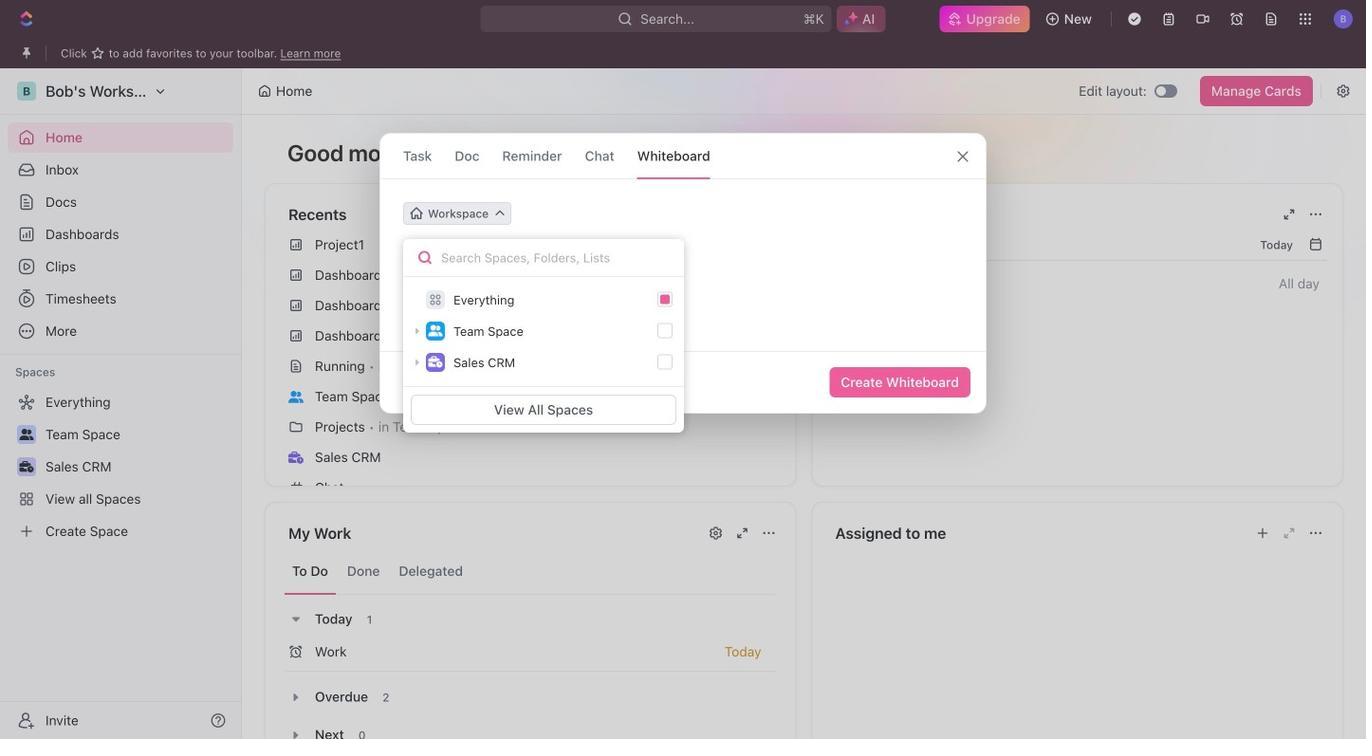 Task type: locate. For each thing, give the bounding box(es) containing it.
dialog
[[380, 133, 987, 414]]

tab list
[[285, 549, 777, 595]]

tree
[[8, 387, 233, 547]]

Search Spaces, Folders, Lists text field
[[403, 239, 684, 277]]

sidebar navigation
[[0, 68, 242, 739]]



Task type: vqa. For each thing, say whether or not it's contained in the screenshot.
PostSale within "tree"
no



Task type: describe. For each thing, give the bounding box(es) containing it.
tree inside sidebar navigation
[[8, 387, 233, 547]]

Name this Whiteboard... field
[[381, 240, 986, 263]]

business time image
[[429, 357, 443, 368]]

user group image
[[429, 325, 443, 337]]

user group image
[[289, 391, 304, 403]]

business time image
[[289, 452, 304, 464]]



